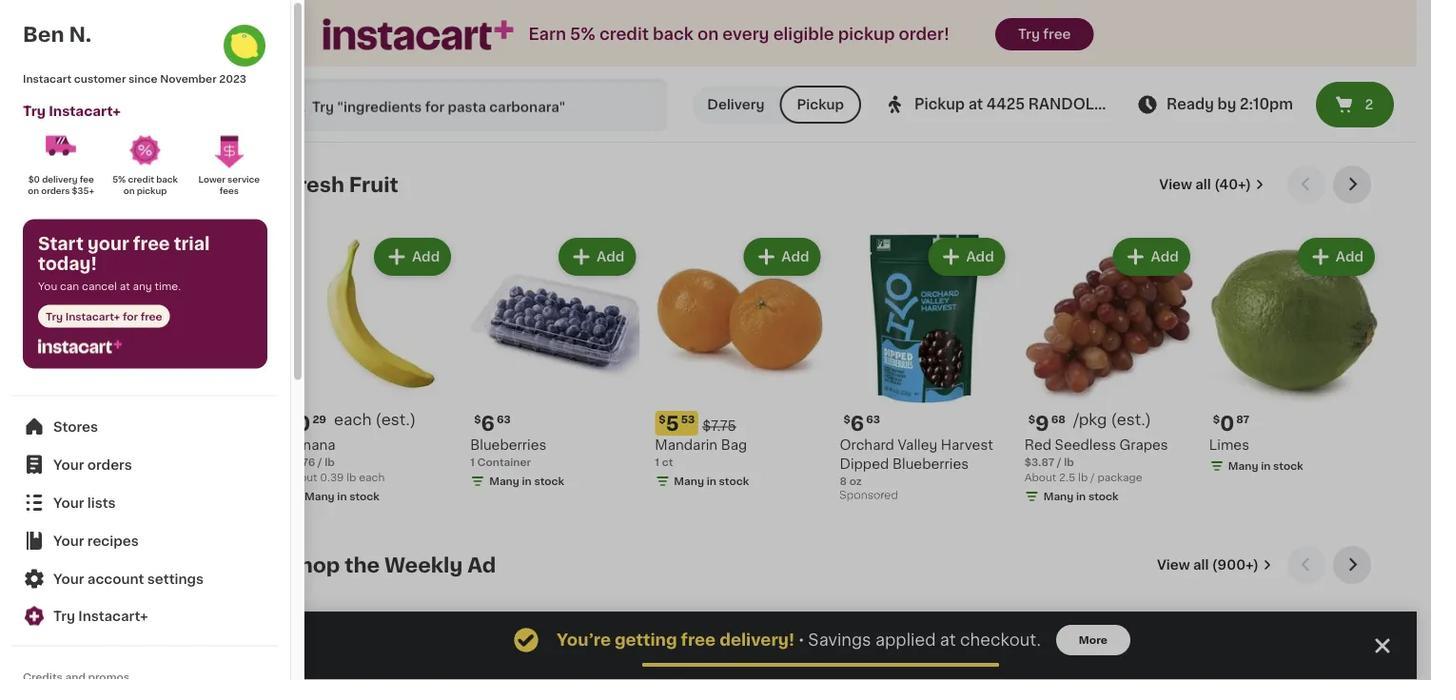 Task type: describe. For each thing, give the bounding box(es) containing it.
$0
[[28, 175, 40, 184]]

3 $ from the left
[[844, 415, 851, 425]]

item carousel region containing fresh fruit
[[286, 166, 1379, 531]]

ready by 2:10pm
[[1167, 98, 1293, 111]]

free inside start your free trial today! you can cancel at any time.
[[133, 236, 170, 253]]

all for (40+)
[[1196, 178, 1211, 191]]

$ 9 68
[[1028, 414, 1066, 434]]

today!
[[38, 256, 97, 273]]

100% satisfaction guarantee
[[49, 297, 202, 308]]

delivery
[[707, 98, 765, 111]]

free right for
[[141, 311, 162, 322]]

delivery
[[42, 175, 78, 184]]

shop link
[[11, 341, 231, 379]]

for
[[123, 311, 138, 322]]

can
[[60, 281, 79, 291]]

package
[[1098, 473, 1143, 483]]

2.5
[[1059, 473, 1076, 483]]

$5.53 original price: $7.75 element
[[655, 411, 825, 436]]

shop the weekly ad
[[286, 555, 496, 575]]

ad
[[467, 555, 496, 575]]

$ inside $ 5 53 $7.75 mandarin bag 1 ct
[[659, 415, 666, 425]]

63 for orchard valley harvest dipped blueberries
[[866, 415, 880, 425]]

$ 0 87
[[1213, 414, 1250, 434]]

1 horizontal spatial 5%
[[570, 26, 596, 42]]

at inside start your free trial today! you can cancel at any time.
[[120, 281, 130, 291]]

many in stock down limes
[[1228, 461, 1304, 472]]

delivery button
[[692, 86, 780, 124]]

all for (900+)
[[1193, 559, 1209, 572]]

pickup for pickup at 4425 randolph road
[[915, 98, 965, 111]]

$35+
[[72, 187, 94, 195]]

$ inside $ 0 29
[[289, 415, 296, 425]]

0 for $ 0 29
[[296, 414, 311, 434]]

holiday entertaining
[[23, 569, 164, 582]]

$3.87
[[1025, 457, 1055, 468]]

free inside treatment tracker modal dialog
[[681, 632, 716, 649]]

eligible
[[773, 26, 834, 42]]

2 horizontal spatial /
[[1091, 473, 1095, 483]]

limes
[[1209, 439, 1250, 452]]

$0.29 each (estimated) element
[[286, 411, 455, 436]]

view for view all (40+)
[[1159, 178, 1192, 191]]

/ inside banana $0.76 / lb about 0.39 lb each
[[318, 457, 322, 468]]

view all (40+)
[[1159, 178, 1251, 191]]

1 horizontal spatial /
[[1057, 457, 1062, 468]]

bogo
[[23, 533, 67, 546]]

(est.) for 0
[[376, 412, 416, 427]]

$ 6 63 for orchard valley harvest dipped blueberries
[[844, 414, 880, 434]]

$ inside $ 0 87
[[1213, 415, 1220, 425]]

recipes
[[23, 497, 79, 510]]

publix link
[[79, 166, 163, 272]]

banana
[[286, 439, 335, 452]]

you
[[38, 281, 57, 291]]

dairy & eggs
[[23, 641, 112, 655]]

higher than in-store item prices link
[[30, 276, 213, 291]]

(900+)
[[1212, 559, 1259, 572]]

0 vertical spatial try instacart+
[[23, 104, 121, 118]]

1 horizontal spatial pickup
[[838, 26, 895, 42]]

53
[[681, 415, 695, 425]]

on for 5% credit back on pickup
[[123, 187, 135, 195]]

it
[[84, 391, 93, 404]]

9
[[1035, 414, 1049, 434]]

higher than in-store item prices
[[30, 278, 201, 289]]

instacart+ for instacart customer since november 2023
[[49, 104, 121, 118]]

weekly
[[384, 555, 463, 575]]

4425
[[987, 98, 1025, 111]]

pickup inside 5% credit back on pickup
[[137, 187, 167, 195]]

order!
[[899, 26, 950, 42]]

entertaining
[[79, 569, 164, 582]]

sponsored badge image
[[840, 491, 897, 502]]

orders inside your orders 'link'
[[87, 458, 132, 472]]

buy it again link
[[11, 379, 231, 417]]

in-
[[96, 278, 110, 289]]

try down 100%
[[46, 311, 63, 322]]

try right try instacart+ "icon"
[[53, 610, 75, 623]]

lower
[[198, 175, 225, 184]]

start your free trial today! you can cancel at any time.
[[38, 236, 210, 291]]

prices
[[168, 278, 201, 289]]

than
[[69, 278, 93, 289]]

stores
[[53, 420, 98, 433]]

2 vertical spatial instacart+
[[78, 610, 148, 623]]

your for your account settings
[[53, 572, 84, 586]]

item
[[141, 278, 165, 289]]

many in stock down 2.5
[[1044, 492, 1119, 502]]

lists link
[[11, 417, 231, 455]]

ben n. image
[[222, 23, 267, 69]]

buy it again
[[53, 391, 134, 404]]

buy
[[53, 391, 80, 404]]

n.
[[69, 24, 92, 44]]

6 for blueberries
[[481, 414, 495, 434]]

0 vertical spatial blueberries
[[470, 439, 547, 452]]

(40+)
[[1215, 178, 1251, 191]]

lists
[[87, 496, 116, 510]]

at inside dialog
[[940, 632, 956, 649]]

stores link
[[11, 408, 279, 446]]

your lists link
[[11, 484, 279, 522]]

road
[[1120, 98, 1165, 111]]

trial
[[174, 236, 210, 253]]

produce
[[23, 605, 81, 619]]

0 for $ 0 87
[[1220, 414, 1235, 434]]

ct
[[662, 457, 673, 468]]

$7.75
[[703, 420, 736, 433]]

0.39
[[320, 473, 344, 483]]

dairy & eggs link
[[11, 630, 231, 666]]

ready by 2:10pm link
[[1136, 93, 1293, 116]]

randolph
[[1029, 98, 1116, 111]]

lower service fees
[[198, 175, 262, 195]]

blueberries inside orchard valley harvest dipped blueberries 8 oz
[[893, 458, 969, 471]]

many down limes
[[1228, 461, 1259, 472]]

fresh
[[286, 175, 344, 195]]

cancel
[[82, 281, 117, 291]]

your
[[88, 236, 129, 253]]

about inside red seedless grapes $3.87 / lb about 2.5 lb / package
[[1025, 473, 1057, 483]]

pickup at 4425 randolph road
[[915, 98, 1165, 111]]

5% credit back on pickup
[[112, 175, 180, 195]]

instacart plus image
[[38, 339, 122, 354]]

satisfaction
[[80, 297, 144, 308]]



Task type: locate. For each thing, give the bounding box(es) containing it.
red seedless grapes $3.87 / lb about 2.5 lb / package
[[1025, 439, 1168, 483]]

time.
[[155, 281, 181, 291]]

1 (est.) from the left
[[376, 412, 416, 427]]

5%
[[570, 26, 596, 42], [112, 175, 126, 184]]

earn 5% credit back on every eligible pickup order!
[[529, 26, 950, 42]]

each right 0.39
[[359, 473, 385, 483]]

1 horizontal spatial 6
[[851, 414, 864, 434]]

(est.) up grapes
[[1111, 412, 1152, 427]]

2 button
[[1316, 82, 1394, 128]]

try down instacart
[[23, 104, 46, 118]]

0 horizontal spatial back
[[156, 175, 178, 184]]

pickup inside popup button
[[915, 98, 965, 111]]

1 your from the top
[[53, 458, 84, 472]]

1 vertical spatial shop
[[286, 555, 340, 575]]

product group
[[286, 234, 455, 508], [470, 234, 640, 493], [655, 234, 825, 493], [840, 234, 1009, 506], [1025, 234, 1194, 508], [1209, 234, 1379, 478], [470, 615, 640, 680], [655, 615, 825, 680], [840, 615, 1009, 680], [1025, 615, 1194, 680], [1209, 615, 1379, 680]]

0 vertical spatial credit
[[599, 26, 649, 42]]

at left 4425
[[969, 98, 983, 111]]

5
[[666, 414, 679, 434]]

(est.) inside '$9.68 per package (estimated)' element
[[1111, 412, 1152, 427]]

try up pickup at 4425 randolph road popup button
[[1018, 28, 1040, 41]]

instacart
[[23, 73, 72, 84]]

instacart+ down satisfaction
[[65, 311, 120, 322]]

pickup at 4425 randolph road button
[[884, 78, 1165, 131]]

1 about from the left
[[286, 473, 317, 483]]

lb up 2.5
[[1064, 457, 1074, 468]]

$ 6 63 up orchard
[[844, 414, 880, 434]]

you're
[[557, 632, 611, 649]]

shop left the
[[286, 555, 340, 575]]

$ up orchard
[[844, 415, 851, 425]]

$ 5 53 $7.75 mandarin bag 1 ct
[[655, 414, 747, 468]]

$
[[289, 415, 296, 425], [474, 415, 481, 425], [844, 415, 851, 425], [1028, 415, 1035, 425], [659, 415, 666, 425], [1213, 415, 1220, 425]]

pickup inside button
[[797, 98, 844, 111]]

view left (900+)
[[1157, 559, 1190, 572]]

8
[[840, 476, 847, 487]]

1 6 from the left
[[481, 414, 495, 434]]

(est.) up banana $0.76 / lb about 0.39 lb each on the left of the page
[[376, 412, 416, 427]]

by
[[1218, 98, 1237, 111]]

try instacart+ for free
[[46, 311, 162, 322]]

eggs
[[77, 641, 112, 655]]

1 vertical spatial blueberries
[[893, 458, 969, 471]]

higher
[[30, 278, 66, 289]]

try instacart+
[[23, 104, 121, 118], [53, 610, 148, 623]]

lb right 0.39
[[347, 473, 356, 483]]

1
[[470, 457, 475, 468], [655, 457, 660, 468]]

• savings applied at checkout.
[[798, 632, 1041, 649]]

product group containing 5
[[655, 234, 825, 493]]

view left (40+)
[[1159, 178, 1192, 191]]

2 vertical spatial at
[[940, 632, 956, 649]]

1 inside $ 5 53 $7.75 mandarin bag 1 ct
[[655, 457, 660, 468]]

ready
[[1167, 98, 1214, 111]]

0 horizontal spatial on
[[28, 187, 39, 195]]

0 left 87
[[1220, 414, 1235, 434]]

0 horizontal spatial 6
[[481, 414, 495, 434]]

many in stock down container
[[489, 476, 564, 487]]

holiday
[[23, 569, 76, 582]]

1 item carousel region from the top
[[286, 166, 1379, 531]]

any
[[133, 281, 152, 291]]

each
[[334, 412, 372, 427], [359, 473, 385, 483]]

all left (40+)
[[1196, 178, 1211, 191]]

instacart+ up "dairy & eggs" link
[[78, 610, 148, 623]]

on for $0 delivery fee on orders $35+
[[28, 187, 39, 195]]

many down 2.5
[[1044, 492, 1074, 502]]

0 horizontal spatial /
[[318, 457, 322, 468]]

grapes
[[1120, 439, 1168, 452]]

main content
[[247, 143, 1417, 680]]

None search field
[[272, 78, 667, 131]]

your for your recipes
[[53, 534, 84, 548]]

shop for shop
[[53, 353, 89, 366]]

0 horizontal spatial credit
[[128, 175, 154, 184]]

pickup left 4425
[[915, 98, 965, 111]]

1 horizontal spatial about
[[1025, 473, 1057, 483]]

0 vertical spatial orders
[[41, 187, 70, 195]]

2 item carousel region from the top
[[286, 546, 1379, 680]]

try instacart+ link
[[11, 598, 279, 634]]

1 vertical spatial 5%
[[112, 175, 126, 184]]

try instacart+ down instacart
[[23, 104, 121, 118]]

free right getting
[[681, 632, 716, 649]]

on inside $0 delivery fee on orders $35+
[[28, 187, 39, 195]]

your lists
[[53, 496, 116, 510]]

0 horizontal spatial orders
[[41, 187, 70, 195]]

63 up orchard
[[866, 415, 880, 425]]

your account settings
[[53, 572, 204, 586]]

all
[[1196, 178, 1211, 191], [1193, 559, 1209, 572]]

$9.68 per package (estimated) element
[[1025, 411, 1194, 436]]

about
[[286, 473, 317, 483], [1025, 473, 1057, 483]]

lb right 2.5
[[1078, 473, 1088, 483]]

1 inside blueberries 1 container
[[470, 457, 475, 468]]

1 horizontal spatial 1
[[655, 457, 660, 468]]

applied
[[876, 632, 936, 649]]

0 vertical spatial 5%
[[570, 26, 596, 42]]

100% satisfaction guarantee button
[[30, 291, 213, 310]]

credit right fee in the top of the page
[[128, 175, 154, 184]]

0 horizontal spatial 1
[[470, 457, 475, 468]]

1 $ from the left
[[289, 415, 296, 425]]

service
[[228, 175, 260, 184]]

oz
[[850, 476, 862, 487]]

0 vertical spatial item carousel region
[[286, 166, 1379, 531]]

back left every
[[653, 26, 694, 42]]

$ left 87
[[1213, 415, 1220, 425]]

1 horizontal spatial shop
[[286, 555, 340, 575]]

about down $0.76
[[286, 473, 317, 483]]

/ up 0.39
[[318, 457, 322, 468]]

$ 6 63 up blueberries 1 container
[[474, 414, 511, 434]]

1 horizontal spatial $ 6 63
[[844, 414, 880, 434]]

bogo link
[[11, 522, 231, 558]]

1 horizontal spatial back
[[653, 26, 694, 42]]

your for your lists
[[53, 496, 84, 510]]

service type group
[[692, 86, 861, 124]]

2 63 from the left
[[866, 415, 880, 425]]

ben n.
[[23, 24, 92, 44]]

0 left 29
[[296, 414, 311, 434]]

5% right the earn
[[570, 26, 596, 42]]

$ up red
[[1028, 415, 1035, 425]]

banana $0.76 / lb about 0.39 lb each
[[286, 439, 385, 483]]

try instacart+ up eggs
[[53, 610, 148, 623]]

2 horizontal spatial at
[[969, 98, 983, 111]]

1 horizontal spatial (est.)
[[1111, 412, 1152, 427]]

2 0 from the left
[[1220, 414, 1235, 434]]

dipped
[[840, 458, 889, 471]]

2 horizontal spatial on
[[698, 26, 719, 42]]

0 horizontal spatial pickup
[[797, 98, 844, 111]]

shop inside item carousel region
[[286, 555, 340, 575]]

add button
[[376, 240, 449, 274], [561, 240, 634, 274], [745, 240, 819, 274], [930, 240, 1004, 274], [1115, 240, 1189, 274], [1300, 240, 1373, 274], [561, 621, 634, 655], [745, 621, 819, 655], [930, 621, 1004, 655]]

many
[[1228, 461, 1259, 472], [489, 476, 519, 487], [674, 476, 704, 487], [305, 492, 335, 502], [1044, 492, 1074, 502]]

4 your from the top
[[53, 572, 84, 586]]

1 63 from the left
[[497, 415, 511, 425]]

$ left 29
[[289, 415, 296, 425]]

1 vertical spatial try instacart+
[[53, 610, 148, 623]]

fees
[[220, 187, 239, 195]]

fresh fruit
[[286, 175, 398, 195]]

blueberries
[[470, 439, 547, 452], [893, 458, 969, 471]]

many in stock down $ 5 53 $7.75 mandarin bag 1 ct
[[674, 476, 749, 487]]

red
[[1025, 439, 1052, 452]]

2 (est.) from the left
[[1111, 412, 1152, 427]]

0 horizontal spatial $ 6 63
[[474, 414, 511, 434]]

lists
[[53, 429, 86, 443]]

back inside 5% credit back on pickup
[[156, 175, 178, 184]]

holiday entertaining link
[[11, 558, 231, 594]]

stock
[[1273, 461, 1304, 472], [534, 476, 564, 487], [719, 476, 749, 487], [350, 492, 380, 502], [1089, 492, 1119, 502]]

•
[[798, 633, 804, 648]]

blueberries up container
[[470, 439, 547, 452]]

dairy
[[23, 641, 60, 655]]

1 vertical spatial at
[[120, 281, 130, 291]]

2 6 from the left
[[851, 414, 864, 434]]

6 for orchard valley harvest dipped blueberries
[[851, 414, 864, 434]]

1 vertical spatial all
[[1193, 559, 1209, 572]]

6 up orchard
[[851, 414, 864, 434]]

5 $ from the left
[[659, 415, 666, 425]]

2 your from the top
[[53, 496, 84, 510]]

many down mandarin
[[674, 476, 704, 487]]

free up randolph
[[1043, 28, 1071, 41]]

all left (900+)
[[1193, 559, 1209, 572]]

1 vertical spatial instacart+
[[65, 311, 120, 322]]

your recipes link
[[11, 522, 279, 560]]

0 vertical spatial all
[[1196, 178, 1211, 191]]

main content containing fresh fruit
[[247, 143, 1417, 680]]

6 up blueberries 1 container
[[481, 414, 495, 434]]

at
[[969, 98, 983, 111], [120, 281, 130, 291], [940, 632, 956, 649]]

your recipes
[[53, 534, 139, 548]]

since
[[128, 73, 158, 84]]

4 $ from the left
[[1028, 415, 1035, 425]]

back
[[653, 26, 694, 42], [156, 175, 178, 184]]

settings
[[147, 572, 204, 586]]

0 horizontal spatial 5%
[[112, 175, 126, 184]]

0 vertical spatial shop
[[53, 353, 89, 366]]

start
[[38, 236, 84, 253]]

credit right the earn
[[599, 26, 649, 42]]

$0.76
[[286, 457, 315, 468]]

at right "applied"
[[940, 632, 956, 649]]

lb up 0.39
[[325, 457, 335, 468]]

1 vertical spatial orders
[[87, 458, 132, 472]]

1 vertical spatial credit
[[128, 175, 154, 184]]

bag
[[721, 439, 747, 452]]

at up 100% satisfaction guarantee
[[120, 281, 130, 291]]

each (est.)
[[334, 412, 416, 427]]

your inside 'link'
[[53, 458, 84, 472]]

1 left container
[[470, 457, 475, 468]]

about inside banana $0.76 / lb about 0.39 lb each
[[286, 473, 317, 483]]

0 horizontal spatial (est.)
[[376, 412, 416, 427]]

at inside popup button
[[969, 98, 983, 111]]

2 about from the left
[[1025, 473, 1057, 483]]

treatment tracker modal dialog
[[247, 612, 1417, 680]]

on right $35+
[[123, 187, 135, 195]]

ben
[[23, 24, 64, 44]]

your left lists
[[53, 496, 84, 510]]

2023
[[219, 73, 246, 84]]

0 horizontal spatial at
[[120, 281, 130, 291]]

63
[[497, 415, 511, 425], [866, 415, 880, 425]]

/ up 2.5
[[1057, 457, 1062, 468]]

63 for blueberries
[[497, 415, 511, 425]]

back left the lower at the left top of the page
[[156, 175, 178, 184]]

&
[[63, 641, 74, 655]]

1 vertical spatial view
[[1157, 559, 1190, 572]]

seedless
[[1055, 439, 1116, 452]]

your down lists in the left of the page
[[53, 458, 84, 472]]

instacart logo image
[[65, 93, 179, 116]]

1 vertical spatial back
[[156, 175, 178, 184]]

guarantee
[[147, 297, 202, 308]]

orders inside $0 delivery fee on orders $35+
[[41, 187, 70, 195]]

$ up blueberries 1 container
[[474, 415, 481, 425]]

0 vertical spatial each
[[334, 412, 372, 427]]

6 $ from the left
[[1213, 415, 1220, 425]]

try
[[1018, 28, 1040, 41], [23, 104, 46, 118], [46, 311, 63, 322], [53, 610, 75, 623]]

2 $ 6 63 from the left
[[844, 414, 880, 434]]

your up holiday
[[53, 534, 84, 548]]

0 horizontal spatial 0
[[296, 414, 311, 434]]

1 horizontal spatial 63
[[866, 415, 880, 425]]

0 horizontal spatial shop
[[53, 353, 89, 366]]

instacart customer since november 2023
[[23, 73, 246, 84]]

$ inside the $ 9 68
[[1028, 415, 1035, 425]]

$ 0 29
[[289, 414, 326, 434]]

on inside 5% credit back on pickup
[[123, 187, 135, 195]]

orders down delivery
[[41, 187, 70, 195]]

try instacart+ image
[[23, 605, 46, 628]]

many in stock down 0.39
[[305, 492, 380, 502]]

1 left ct on the left
[[655, 457, 660, 468]]

orders down "lists" link
[[87, 458, 132, 472]]

1 horizontal spatial 0
[[1220, 414, 1235, 434]]

delivery!
[[720, 632, 795, 649]]

1 horizontal spatial pickup
[[915, 98, 965, 111]]

credit inside 5% credit back on pickup
[[128, 175, 154, 184]]

1 $ 6 63 from the left
[[474, 414, 511, 434]]

many down 0.39
[[305, 492, 335, 502]]

checkout.
[[960, 632, 1041, 649]]

1 horizontal spatial orders
[[87, 458, 132, 472]]

your for your orders
[[53, 458, 84, 472]]

87
[[1236, 415, 1250, 425]]

express icon image
[[323, 18, 513, 50]]

instacart+ for you can cancel at any time.
[[65, 311, 120, 322]]

instacart+ down customer
[[49, 104, 121, 118]]

1 horizontal spatial blueberries
[[893, 458, 969, 471]]

pickup for pickup
[[797, 98, 844, 111]]

again
[[96, 391, 134, 404]]

getting
[[615, 632, 677, 649]]

shop for shop the weekly ad
[[286, 555, 340, 575]]

/ right 2.5
[[1091, 473, 1095, 483]]

each right 29
[[334, 412, 372, 427]]

3 your from the top
[[53, 534, 84, 548]]

0 horizontal spatial blueberries
[[470, 439, 547, 452]]

0 vertical spatial at
[[969, 98, 983, 111]]

on down $0
[[28, 187, 39, 195]]

each inside banana $0.76 / lb about 0.39 lb each
[[359, 473, 385, 483]]

0 vertical spatial pickup
[[838, 26, 895, 42]]

many down container
[[489, 476, 519, 487]]

try free
[[1018, 28, 1071, 41]]

shop up buy
[[53, 353, 89, 366]]

pickup button
[[780, 86, 861, 124]]

0 vertical spatial instacart+
[[49, 104, 121, 118]]

pickup
[[838, 26, 895, 42], [137, 187, 167, 195]]

item carousel region containing shop the weekly ad
[[286, 546, 1379, 680]]

0 vertical spatial view
[[1159, 178, 1192, 191]]

on left every
[[698, 26, 719, 42]]

product group containing 9
[[1025, 234, 1194, 508]]

orchard
[[840, 439, 894, 452]]

all inside popup button
[[1196, 178, 1211, 191]]

0 vertical spatial back
[[653, 26, 694, 42]]

view all (900+) link
[[1157, 556, 1272, 575]]

view for view all (900+)
[[1157, 559, 1190, 572]]

item carousel region
[[286, 166, 1379, 531], [286, 546, 1379, 680]]

1 horizontal spatial at
[[940, 632, 956, 649]]

blueberries down valley
[[893, 458, 969, 471]]

pickup down eligible
[[797, 98, 844, 111]]

1 vertical spatial item carousel region
[[286, 546, 1379, 680]]

1 0 from the left
[[296, 414, 311, 434]]

$ 6 63 for blueberries
[[474, 414, 511, 434]]

free up the publix
[[133, 236, 170, 253]]

credit
[[599, 26, 649, 42], [128, 175, 154, 184]]

(est.) for 9
[[1111, 412, 1152, 427]]

1 horizontal spatial credit
[[599, 26, 649, 42]]

63 up blueberries 1 container
[[497, 415, 511, 425]]

5% right fee in the top of the page
[[112, 175, 126, 184]]

2 1 from the left
[[655, 457, 660, 468]]

1 horizontal spatial on
[[123, 187, 135, 195]]

0 horizontal spatial about
[[286, 473, 317, 483]]

1 vertical spatial pickup
[[137, 187, 167, 195]]

1 1 from the left
[[470, 457, 475, 468]]

0 horizontal spatial pickup
[[137, 187, 167, 195]]

publix logo image
[[79, 166, 163, 249]]

your orders
[[53, 458, 132, 472]]

about down $3.87
[[1025, 473, 1057, 483]]

view inside popup button
[[1159, 178, 1192, 191]]

/pkg
[[1073, 412, 1107, 427]]

5% inside 5% credit back on pickup
[[112, 175, 126, 184]]

2 $ from the left
[[474, 415, 481, 425]]

fruit
[[349, 175, 398, 195]]

(est.) inside $0.29 each (estimated) element
[[376, 412, 416, 427]]

$ left 53
[[659, 415, 666, 425]]

1 vertical spatial each
[[359, 473, 385, 483]]

0 horizontal spatial 63
[[497, 415, 511, 425]]

(est.)
[[376, 412, 416, 427], [1111, 412, 1152, 427]]

your up "produce"
[[53, 572, 84, 586]]

many in stock
[[1228, 461, 1304, 472], [489, 476, 564, 487], [674, 476, 749, 487], [305, 492, 380, 502], [1044, 492, 1119, 502]]



Task type: vqa. For each thing, say whether or not it's contained in the screenshot.
item carousel region containing Shop the Weekly Ad
yes



